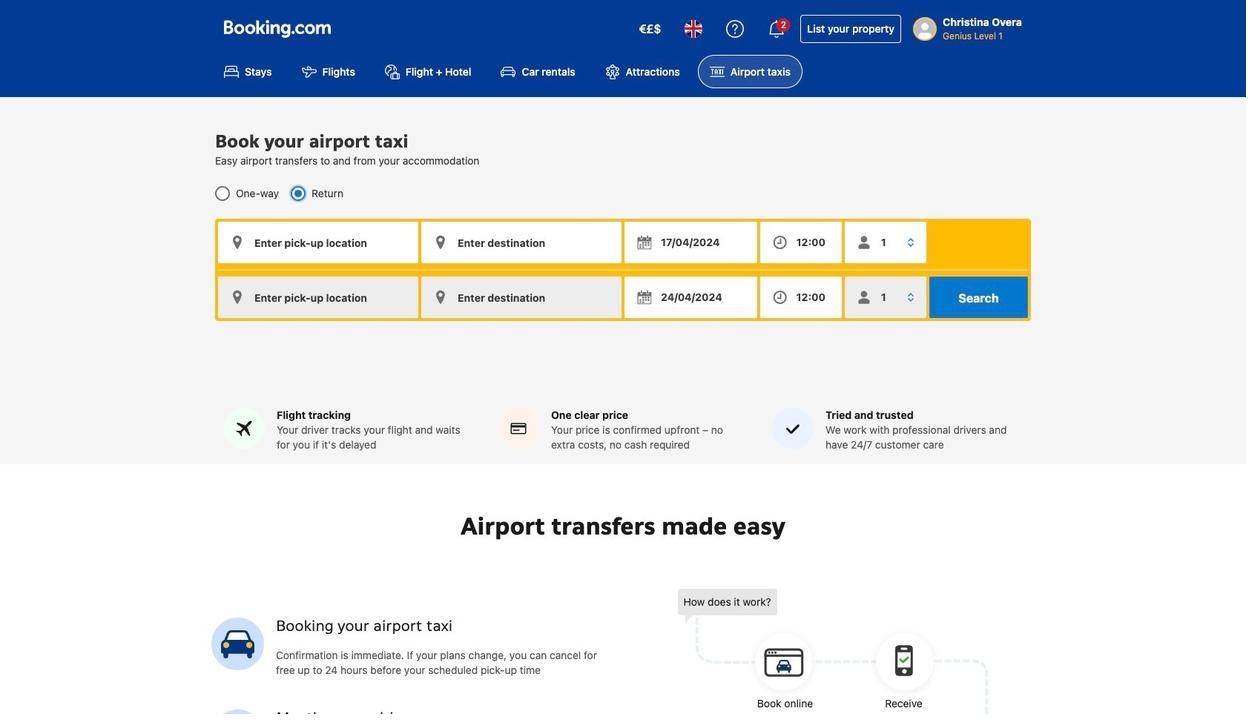 Task type: describe. For each thing, give the bounding box(es) containing it.
booking.com online hotel reservations image
[[224, 20, 331, 38]]

Enter pick-up location text field
[[218, 222, 418, 264]]

Enter destination text field
[[421, 222, 622, 264]]



Task type: locate. For each thing, give the bounding box(es) containing it.
booking airport taxi image
[[678, 589, 989, 714], [211, 618, 264, 671], [211, 710, 264, 714]]



Task type: vqa. For each thing, say whether or not it's contained in the screenshot.
"do" within Siena 167 things to do
no



